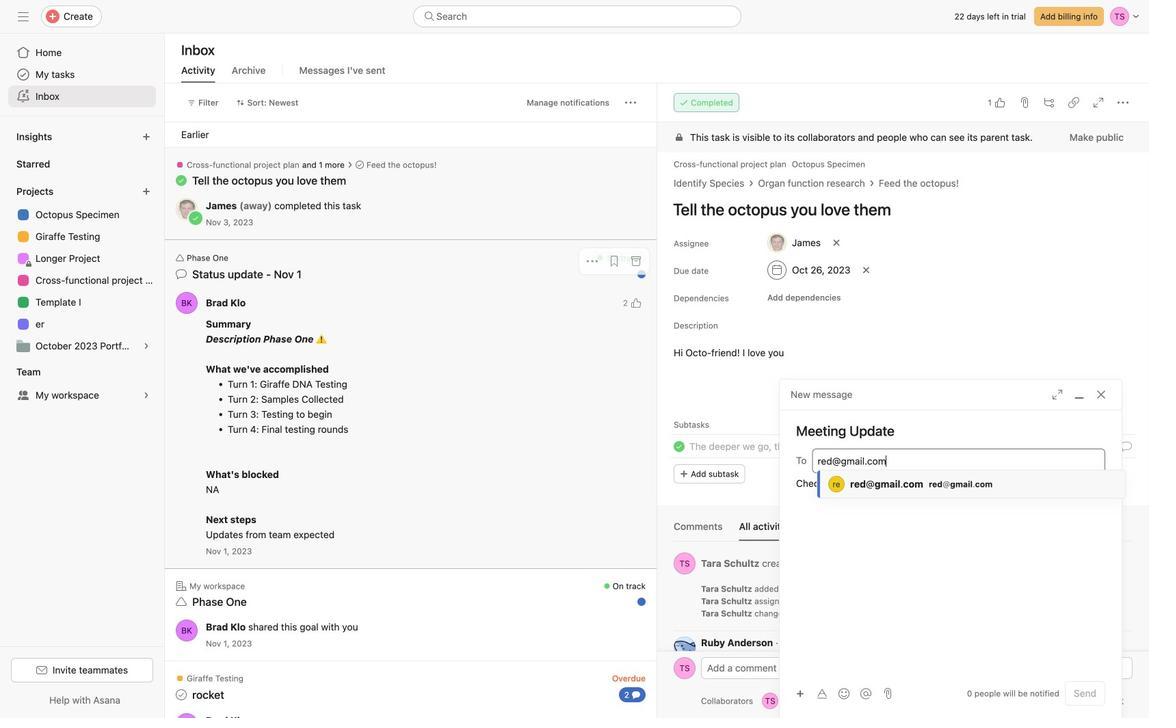 Task type: vqa. For each thing, say whether or not it's contained in the screenshot.
1 like. Click to like this task icon
yes



Task type: locate. For each thing, give the bounding box(es) containing it.
add or remove collaborators image
[[825, 697, 834, 706]]

0 vertical spatial open user profile image
[[674, 553, 696, 575]]

⚠️ image
[[316, 334, 327, 345]]

1 vertical spatial open user profile image
[[674, 637, 696, 659]]

2 likes. click to like this task image
[[631, 298, 642, 309]]

hide sidebar image
[[18, 11, 29, 22]]

sort: newest image
[[236, 99, 245, 107]]

0 vertical spatial delete story image
[[1124, 584, 1132, 593]]

tab list
[[674, 519, 1133, 542]]

delete story image down delete story icon
[[1124, 609, 1132, 617]]

delete story image
[[1124, 584, 1132, 593], [1124, 609, 1132, 617]]

Task Name text field
[[665, 194, 1133, 225]]

teams element
[[0, 360, 164, 409]]

toolbar
[[791, 684, 879, 704]]

dialog
[[780, 380, 1122, 719]]

0 horizontal spatial add or remove collaborators image
[[762, 693, 779, 710]]

insert an object image
[[797, 690, 805, 698]]

more actions for this task image
[[1118, 97, 1129, 108]]

at mention image
[[861, 689, 872, 700]]

open user profile image
[[674, 553, 696, 575], [674, 637, 696, 659]]

open user profile image
[[176, 292, 198, 314], [176, 620, 198, 642], [674, 658, 696, 680]]

1 open user profile image from the top
[[674, 553, 696, 575]]

leftcount image
[[632, 691, 641, 699]]

list item
[[658, 435, 1150, 459]]

new project or portfolio image
[[142, 188, 151, 196]]

delete story image
[[1124, 597, 1132, 605]]

delete story image up delete story icon
[[1124, 584, 1132, 593]]

add or remove collaborators image left insert an object 'icon'
[[762, 693, 779, 710]]

0 comments. click to go to subtask details and comments image
[[1122, 441, 1133, 452]]

clear due date image
[[863, 266, 871, 274]]

new insights image
[[142, 133, 151, 141]]

tell the octopus you love them dialog
[[658, 83, 1150, 719]]

add or remove collaborators image left add or remove collaborators image
[[801, 693, 817, 710]]

1 vertical spatial delete story image
[[1124, 609, 1132, 617]]

1 horizontal spatial add or remove collaborators image
[[801, 693, 817, 710]]

add or remove collaborators image
[[762, 693, 779, 710], [801, 693, 817, 710]]

main content
[[658, 123, 1150, 716]]

completed image
[[671, 439, 688, 455]]

list box
[[413, 5, 742, 27]]

full screen image
[[1094, 97, 1105, 108]]



Task type: describe. For each thing, give the bounding box(es) containing it.
archive notification image
[[631, 256, 642, 267]]

1 like. click to like this task image
[[995, 97, 1006, 108]]

0 vertical spatial open user profile image
[[176, 292, 198, 314]]

see details, my workspace image
[[142, 391, 151, 400]]

minimize image
[[1074, 389, 1085, 400]]

1 add or remove collaborators image from the left
[[762, 693, 779, 710]]

projects element
[[0, 179, 164, 360]]

formatting image
[[817, 689, 828, 700]]

1 delete story image from the top
[[1124, 584, 1132, 593]]

tab list inside tell the octopus you love them dialog
[[674, 519, 1133, 542]]

Completed checkbox
[[671, 439, 688, 455]]

see details, october 2023 portfolio image
[[142, 342, 151, 350]]

close image
[[1096, 389, 1107, 400]]

global element
[[0, 34, 164, 116]]

status update icon image
[[176, 269, 187, 280]]

2 vertical spatial open user profile image
[[674, 658, 696, 680]]

add to bookmarks image
[[609, 256, 620, 267]]

remove assignee image
[[833, 239, 841, 247]]

Type the name of a team, a project, or people text field
[[818, 453, 1098, 469]]

2 open user profile image from the top
[[674, 637, 696, 659]]

expand popout to full screen image
[[1053, 389, 1064, 400]]

1 vertical spatial open user profile image
[[176, 620, 198, 642]]

show options image
[[1120, 639, 1128, 647]]

emoji image
[[839, 689, 850, 700]]

more actions image
[[626, 97, 636, 108]]

add subtask image
[[1044, 97, 1055, 108]]

attachments: add a file to this task, tell the octopus you love them image
[[1020, 97, 1031, 108]]

Task Name text field
[[690, 439, 873, 454]]

Add subject text field
[[780, 422, 1122, 441]]

2 add or remove collaborators image from the left
[[801, 693, 817, 710]]

copy task link image
[[1069, 97, 1080, 108]]

2 delete story image from the top
[[1124, 609, 1132, 617]]



